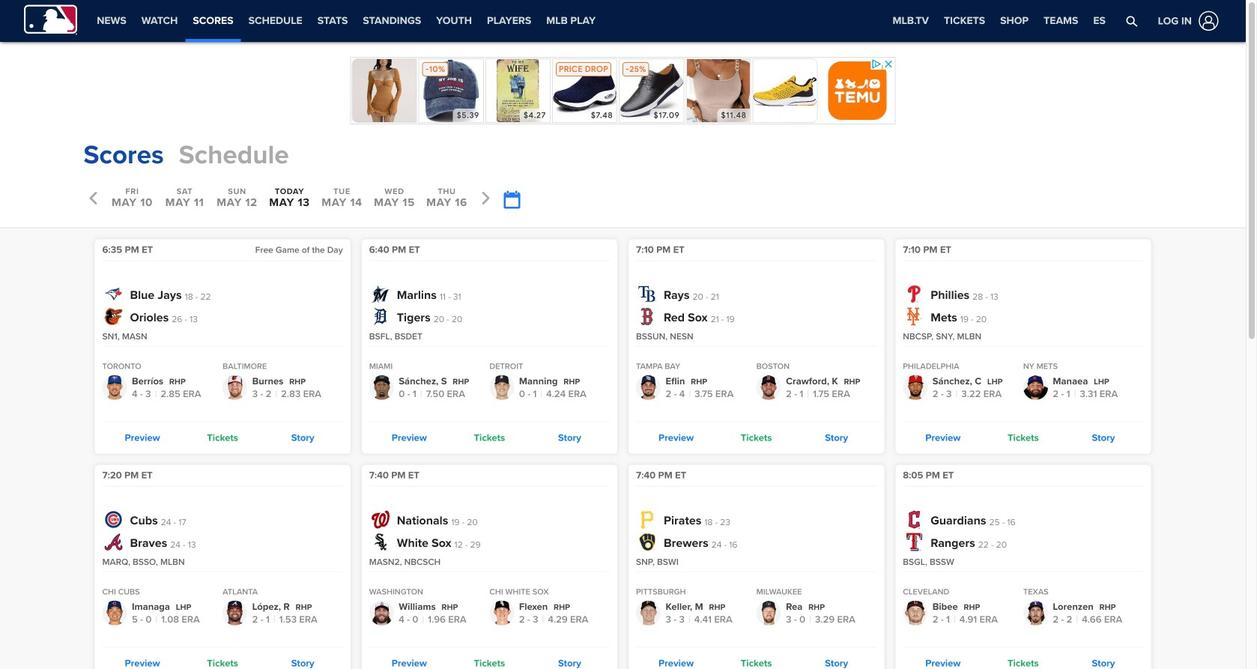 Task type: locate. For each thing, give the bounding box(es) containing it.
mets image
[[906, 308, 924, 326]]

sánchez, c image
[[903, 375, 928, 400]]

2 secondary navigation element from the left
[[604, 0, 729, 42]]

advertisement element
[[350, 57, 896, 124], [938, 137, 1163, 174]]

1 secondary navigation element from the left
[[89, 0, 604, 42]]

rea image
[[757, 601, 782, 626]]

white sox image
[[372, 533, 390, 551]]

guardians image
[[906, 511, 924, 529]]

flexen image
[[490, 601, 515, 626]]

cubs image
[[105, 511, 123, 529]]

brewers image
[[639, 533, 657, 551]]

rangers image
[[906, 533, 924, 551]]

burnes image
[[223, 375, 247, 400]]

tigers image
[[372, 308, 390, 326]]

top navigation menu bar
[[0, 0, 1247, 42]]

None text field
[[503, 191, 520, 210]]

red sox image
[[639, 308, 657, 326]]

pirates image
[[639, 511, 657, 529]]

manning image
[[490, 375, 515, 400]]

secondary navigation element
[[89, 0, 604, 42], [604, 0, 729, 42]]

williams image
[[369, 601, 394, 626]]

keller, m image
[[636, 601, 661, 626]]

1 vertical spatial advertisement element
[[938, 137, 1163, 174]]

0 horizontal spatial advertisement element
[[350, 57, 896, 124]]



Task type: vqa. For each thing, say whether or not it's contained in the screenshot.
Pirates icon
yes



Task type: describe. For each thing, give the bounding box(es) containing it.
major league baseball image
[[24, 5, 77, 35]]

lópez, r image
[[223, 601, 247, 626]]

crawford, k image
[[757, 375, 782, 400]]

phillies image
[[906, 285, 924, 303]]

blue jays image
[[105, 285, 123, 303]]

sánchez, s image
[[369, 375, 394, 400]]

orioles image
[[105, 308, 123, 326]]

manaea image
[[1024, 375, 1049, 400]]

braves image
[[105, 533, 123, 551]]

bibee image
[[903, 601, 928, 626]]

1 horizontal spatial advertisement element
[[938, 137, 1163, 174]]

0 vertical spatial advertisement element
[[350, 57, 896, 124]]

marlins image
[[372, 285, 390, 303]]

berríos image
[[102, 375, 127, 400]]

nationals image
[[372, 511, 390, 529]]

lorenzen image
[[1024, 601, 1049, 626]]

rays image
[[639, 285, 657, 303]]

tertiary navigation element
[[886, 0, 1114, 42]]

imanaga image
[[102, 601, 127, 626]]

eflin image
[[636, 375, 661, 400]]



